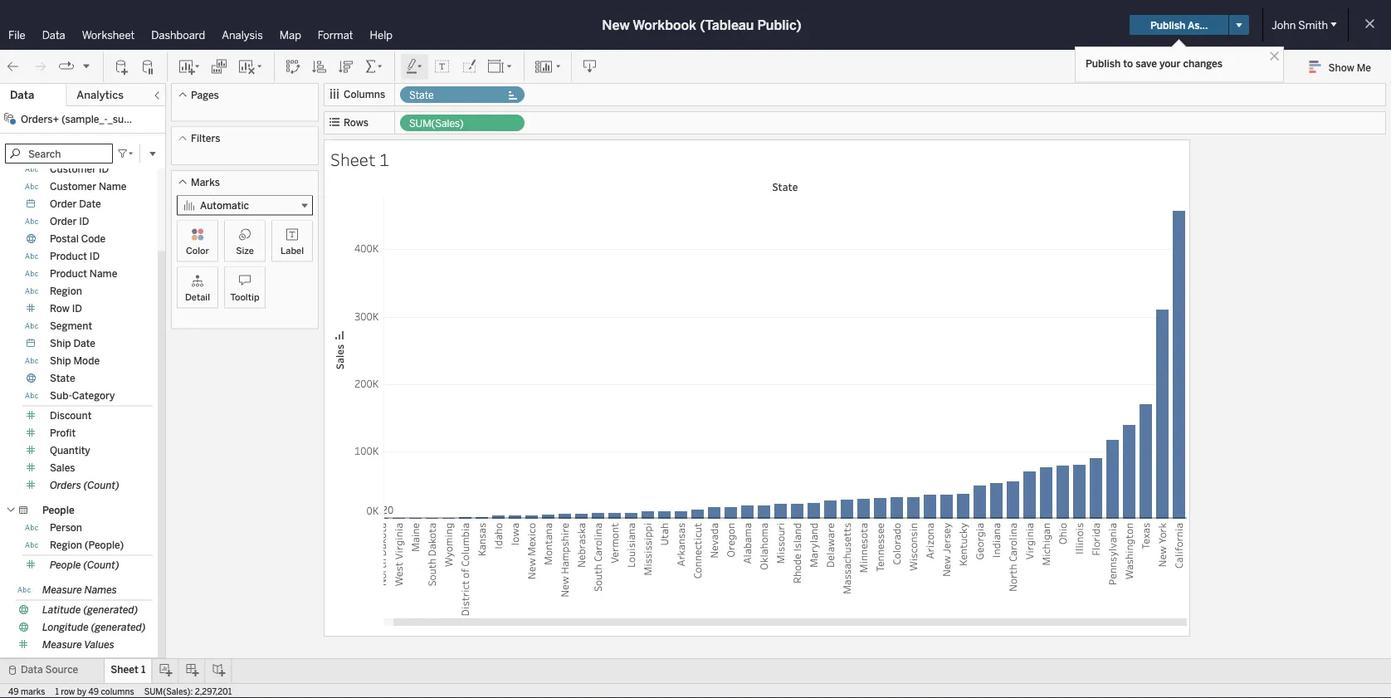 Task type: vqa. For each thing, say whether or not it's contained in the screenshot.
Performance Options dropdown button
no



Task type: locate. For each thing, give the bounding box(es) containing it.
0 vertical spatial sheet
[[330, 148, 376, 171]]

California, State. Press Space to toggle selection. Press Escape to go back to the left margin. Use arrow keys to navigate headers text field
[[1171, 520, 1187, 619]]

0 vertical spatial publish
[[1151, 19, 1186, 31]]

2 ship from the top
[[50, 355, 71, 367]]

smith
[[1299, 18, 1329, 32]]

data
[[42, 28, 65, 42], [10, 88, 34, 102], [21, 664, 43, 676]]

1 region from the top
[[50, 285, 82, 297]]

1 left row
[[55, 687, 59, 697]]

1 vertical spatial region
[[50, 539, 82, 551]]

0 vertical spatial people
[[42, 504, 74, 516]]

2 horizontal spatial state
[[773, 180, 798, 194]]

code
[[81, 233, 106, 245]]

region
[[50, 285, 82, 297], [50, 539, 82, 551]]

(count) for people (count)
[[83, 559, 119, 571]]

(count)
[[84, 480, 119, 492], [83, 559, 119, 571]]

Arizona, State. Press Space to toggle selection. Press Escape to go back to the left margin. Use arrow keys to navigate headers text field
[[922, 520, 938, 619]]

changes
[[1184, 57, 1223, 69]]

ship down "segment" in the top left of the page
[[50, 338, 71, 350]]

2 product from the top
[[50, 268, 87, 280]]

people up "measure names"
[[50, 559, 81, 571]]

download image
[[582, 59, 599, 75]]

1 vertical spatial 1
[[141, 664, 146, 676]]

customer up order date
[[50, 181, 96, 193]]

people for people
[[42, 504, 74, 516]]

West Virginia, State. Press Space to toggle selection. Press Escape to go back to the left margin. Use arrow keys to navigate headers text field
[[390, 520, 407, 619]]

1 vertical spatial customer
[[50, 181, 96, 193]]

date
[[79, 198, 101, 210], [73, 338, 95, 350]]

sum(sales):
[[144, 687, 193, 697]]

row
[[50, 303, 70, 315]]

publish
[[1151, 19, 1186, 31], [1086, 57, 1121, 69]]

1 vertical spatial order
[[50, 215, 77, 228]]

publish for publish as...
[[1151, 19, 1186, 31]]

data up redo icon on the top of the page
[[42, 28, 65, 42]]

sorted descending by sum of sales within state image
[[338, 59, 355, 75]]

publish for publish to save your changes
[[1086, 57, 1121, 69]]

Idaho, State. Press Space to toggle selection. Press Escape to go back to the left margin. Use arrow keys to navigate headers text field
[[490, 520, 507, 619]]

id right the 'row'
[[72, 303, 82, 315]]

0 horizontal spatial sheet
[[111, 664, 139, 676]]

id up "customer name" at top left
[[99, 163, 109, 175]]

customer id
[[50, 163, 109, 175]]

1 vertical spatial (count)
[[83, 559, 119, 571]]

Minnesota, State. Press Space to toggle selection. Press Escape to go back to the left margin. Use arrow keys to navigate headers text field
[[855, 520, 872, 619]]

Arkansas, State. Press Space to toggle selection. Press Escape to go back to the left margin. Use arrow keys to navigate headers text field
[[673, 520, 689, 619]]

1 customer from the top
[[50, 163, 96, 175]]

id for customer id
[[99, 163, 109, 175]]

help
[[370, 28, 393, 42]]

order
[[50, 198, 77, 210], [50, 215, 77, 228]]

row
[[61, 687, 75, 697]]

ship date
[[50, 338, 95, 350]]

new worksheet image
[[178, 59, 201, 75]]

2 vertical spatial state
[[50, 372, 75, 384]]

Rhode Island, State. Press Space to toggle selection. Press Escape to go back to the left margin. Use arrow keys to navigate headers text field
[[789, 520, 805, 619]]

2 customer from the top
[[50, 181, 96, 193]]

Texas, State. Press Space to toggle selection. Press Escape to go back to the left margin. Use arrow keys to navigate headers text field
[[1138, 520, 1154, 619]]

1 horizontal spatial replay animation image
[[81, 61, 91, 71]]

Oklahoma, State. Press Space to toggle selection. Press Escape to go back to the left margin. Use arrow keys to navigate headers text field
[[756, 520, 772, 619]]

region for region
[[50, 285, 82, 297]]

1 vertical spatial date
[[73, 338, 95, 350]]

region down person
[[50, 539, 82, 551]]

1 up 'sum(sales):'
[[141, 664, 146, 676]]

worksheet
[[82, 28, 135, 42]]

0 vertical spatial region
[[50, 285, 82, 297]]

0 vertical spatial (generated)
[[83, 604, 138, 616]]

measure names
[[42, 584, 117, 596]]

date down "customer name" at top left
[[79, 198, 101, 210]]

name down the product id
[[90, 268, 117, 280]]

publish left to
[[1086, 57, 1121, 69]]

sub-
[[50, 390, 72, 402]]

people (count)
[[50, 559, 119, 571]]

2 vertical spatial 1
[[55, 687, 59, 697]]

person
[[50, 522, 82, 534]]

Pennsylvania, State. Press Space to toggle selection. Press Escape to go back to the left margin. Use arrow keys to navigate headers text field
[[1104, 520, 1121, 619]]

values
[[84, 639, 114, 651]]

1 horizontal spatial publish
[[1151, 19, 1186, 31]]

(people)
[[85, 539, 124, 551]]

0 vertical spatial date
[[79, 198, 101, 210]]

order date
[[50, 198, 101, 210]]

Kentucky, State. Press Space to toggle selection. Press Escape to go back to the left margin. Use arrow keys to navigate headers text field
[[955, 520, 972, 619]]

0 vertical spatial customer
[[50, 163, 96, 175]]

1 vertical spatial people
[[50, 559, 81, 571]]

sheet 1 down rows on the top left of page
[[330, 148, 389, 171]]

columns
[[101, 687, 134, 697]]

orders
[[50, 480, 81, 492]]

detail
[[185, 291, 210, 303]]

2 measure from the top
[[42, 639, 82, 651]]

id down the code
[[90, 250, 100, 262]]

(generated) down names
[[83, 604, 138, 616]]

sheet
[[330, 148, 376, 171], [111, 664, 139, 676]]

(generated) for latitude (generated)
[[83, 604, 138, 616]]

product id
[[50, 250, 100, 262]]

name for product name
[[90, 268, 117, 280]]

order id
[[50, 215, 89, 228]]

49
[[8, 687, 19, 697], [88, 687, 99, 697]]

1 vertical spatial measure
[[42, 639, 82, 651]]

1 vertical spatial name
[[90, 268, 117, 280]]

customer up "customer name" at top left
[[50, 163, 96, 175]]

order up order id
[[50, 198, 77, 210]]

collapse image
[[152, 91, 162, 100]]

49 marks
[[8, 687, 45, 697]]

name
[[99, 181, 127, 193], [90, 268, 117, 280]]

postal code
[[50, 233, 106, 245]]

sheet up columns at left
[[111, 664, 139, 676]]

sheet 1 up columns at left
[[111, 664, 146, 676]]

South Carolina, State. Press Space to toggle selection. Press Escape to go back to the left margin. Use arrow keys to navigate headers text field
[[590, 520, 606, 619]]

people up person
[[42, 504, 74, 516]]

customer for customer name
[[50, 181, 96, 193]]

john
[[1272, 18, 1296, 32]]

ship for ship date
[[50, 338, 71, 350]]

0 vertical spatial product
[[50, 250, 87, 262]]

Maryland, State. Press Space to toggle selection. Press Escape to go back to the left margin. Use arrow keys to navigate headers text field
[[805, 520, 822, 619]]

size
[[236, 245, 254, 256]]

id for row id
[[72, 303, 82, 315]]

1 horizontal spatial state
[[409, 89, 434, 101]]

Georgia, State. Press Space to toggle selection. Press Escape to go back to the left margin. Use arrow keys to navigate headers text field
[[972, 520, 988, 619]]

sorted ascending by sum of sales within state image
[[334, 329, 346, 341]]

0 vertical spatial measure
[[42, 584, 82, 596]]

0 vertical spatial ship
[[50, 338, 71, 350]]

1 product from the top
[[50, 250, 87, 262]]

orders (count)
[[50, 480, 119, 492]]

highlight image
[[405, 59, 424, 75]]

0 horizontal spatial 49
[[8, 687, 19, 697]]

name down the customer id
[[99, 181, 127, 193]]

format
[[318, 28, 353, 42]]

publish left as...
[[1151, 19, 1186, 31]]

replay animation image right redo icon on the top of the page
[[58, 58, 75, 75]]

2 (count) from the top
[[83, 559, 119, 571]]

1 horizontal spatial 1
[[141, 664, 146, 676]]

1 measure from the top
[[42, 584, 82, 596]]

1
[[379, 148, 389, 171], [141, 664, 146, 676], [55, 687, 59, 697]]

show me button
[[1303, 54, 1387, 80]]

Washington, State. Press Space to toggle selection. Press Escape to go back to the left margin. Use arrow keys to navigate headers text field
[[1121, 520, 1138, 619]]

clear sheet image
[[237, 59, 264, 75]]

order for order date
[[50, 198, 77, 210]]

columns
[[344, 88, 385, 100]]

1 horizontal spatial sheet 1
[[330, 148, 389, 171]]

category
[[72, 390, 115, 402]]

Nevada, State. Press Space to toggle selection. Press Escape to go back to the left margin. Use arrow keys to navigate headers text field
[[706, 520, 722, 619]]

publish inside publish as... button
[[1151, 19, 1186, 31]]

pages
[[191, 89, 219, 101]]

measure up latitude on the bottom left
[[42, 584, 82, 596]]

1 ship from the top
[[50, 338, 71, 350]]

1 (count) from the top
[[84, 480, 119, 492]]

49 left marks
[[8, 687, 19, 697]]

0 vertical spatial 1
[[379, 148, 389, 171]]

orders+
[[21, 113, 59, 125]]

ship mode
[[50, 355, 100, 367]]

replay animation image
[[58, 58, 75, 75], [81, 61, 91, 71]]

date for ship date
[[73, 338, 95, 350]]

0 vertical spatial sheet 1
[[330, 148, 389, 171]]

order up postal on the top
[[50, 215, 77, 228]]

2 order from the top
[[50, 215, 77, 228]]

1 vertical spatial sheet
[[111, 664, 139, 676]]

people
[[42, 504, 74, 516], [50, 559, 81, 571]]

49 right "by" on the left
[[88, 687, 99, 697]]

new data source image
[[114, 59, 130, 75]]

sheet 1
[[330, 148, 389, 171], [111, 664, 146, 676]]

1 horizontal spatial sheet
[[330, 148, 376, 171]]

1 vertical spatial (generated)
[[91, 622, 146, 634]]

marks
[[21, 687, 45, 697]]

Michigan, State. Press Space to toggle selection. Press Escape to go back to the left margin. Use arrow keys to navigate headers text field
[[1038, 520, 1055, 619]]

(generated) for longitude (generated)
[[91, 622, 146, 634]]

0 vertical spatial state
[[409, 89, 434, 101]]

id up postal code
[[79, 215, 89, 228]]

South Dakota, State. Press Space to toggle selection. Press Escape to go back to the left margin. Use arrow keys to navigate headers text field
[[423, 520, 440, 619]]

data up marks
[[21, 664, 43, 676]]

product down the product id
[[50, 268, 87, 280]]

people for people (count)
[[50, 559, 81, 571]]

orders+ (sample_-_superstore (1))
[[21, 113, 182, 125]]

source
[[45, 664, 78, 676]]

Nebraska, State. Press Space to toggle selection. Press Escape to go back to the left margin. Use arrow keys to navigate headers text field
[[573, 520, 590, 619]]

1 vertical spatial sheet 1
[[111, 664, 146, 676]]

1 horizontal spatial 49
[[88, 687, 99, 697]]

longitude
[[42, 622, 89, 634]]

1 down columns
[[379, 148, 389, 171]]

(generated)
[[83, 604, 138, 616], [91, 622, 146, 634]]

0 vertical spatial name
[[99, 181, 127, 193]]

show mark labels image
[[434, 59, 451, 75]]

measure
[[42, 584, 82, 596], [42, 639, 82, 651]]

0 vertical spatial order
[[50, 198, 77, 210]]

ship
[[50, 338, 71, 350], [50, 355, 71, 367]]

customer for customer id
[[50, 163, 96, 175]]

show me
[[1329, 61, 1372, 73]]

0 vertical spatial (count)
[[84, 480, 119, 492]]

Massachusetts, State. Press Space to toggle selection. Press Escape to go back to the left margin. Use arrow keys to navigate headers text field
[[839, 520, 855, 619]]

Tennessee, State. Press Space to toggle selection. Press Escape to go back to the left margin. Use arrow keys to navigate headers text field
[[872, 520, 889, 619]]

replay animation image up the analytics
[[81, 61, 91, 71]]

2 region from the top
[[50, 539, 82, 551]]

id for product id
[[90, 250, 100, 262]]

close image
[[1267, 48, 1283, 64]]

region up row id
[[50, 285, 82, 297]]

state
[[409, 89, 434, 101], [773, 180, 798, 194], [50, 372, 75, 384]]

to
[[1124, 57, 1134, 69]]

1 vertical spatial state
[[773, 180, 798, 194]]

(generated) up values
[[91, 622, 146, 634]]

New Hampshire, State. Press Space to toggle selection. Press Escape to go back to the left margin. Use arrow keys to navigate headers text field
[[556, 520, 573, 619]]

0 horizontal spatial 1
[[55, 687, 59, 697]]

marks. press enter to open the view data window.. use arrow keys to navigate data visualization elements. image
[[384, 195, 1197, 520]]

measure down 'longitude'
[[42, 639, 82, 651]]

product down postal on the top
[[50, 250, 87, 262]]

(count) down (people)
[[83, 559, 119, 571]]

Utah, State. Press Space to toggle selection. Press Escape to go back to the left margin. Use arrow keys to navigate headers text field
[[656, 520, 673, 619]]

new workbook (tableau public)
[[602, 17, 802, 33]]

ship down ship date
[[50, 355, 71, 367]]

product
[[50, 250, 87, 262], [50, 268, 87, 280]]

1 vertical spatial publish
[[1086, 57, 1121, 69]]

workbook
[[633, 17, 697, 33]]

0 horizontal spatial state
[[50, 372, 75, 384]]

0 horizontal spatial publish
[[1086, 57, 1121, 69]]

data down undo image
[[10, 88, 34, 102]]

sheet down rows on the top left of page
[[330, 148, 376, 171]]

2 49 from the left
[[88, 687, 99, 697]]

(count) right orders on the bottom left of page
[[84, 480, 119, 492]]

customer name
[[50, 181, 127, 193]]

sales
[[50, 462, 75, 474]]

order for order id
[[50, 215, 77, 228]]

1 vertical spatial ship
[[50, 355, 71, 367]]

2 horizontal spatial 1
[[379, 148, 389, 171]]

1 order from the top
[[50, 198, 77, 210]]

date up mode
[[73, 338, 95, 350]]

show/hide cards image
[[535, 59, 561, 75]]

1 vertical spatial product
[[50, 268, 87, 280]]

(tableau
[[700, 17, 754, 33]]



Task type: describe. For each thing, give the bounding box(es) containing it.
swap rows and columns image
[[285, 59, 301, 75]]

Alabama, State. Press Space to toggle selection. Press Escape to go back to the left margin. Use arrow keys to navigate headers text field
[[739, 520, 756, 619]]

2,297,201
[[195, 687, 232, 697]]

1 49 from the left
[[8, 687, 19, 697]]

latitude
[[42, 604, 81, 616]]

Connecticut, State. Press Space to toggle selection. Press Escape to go back to the left margin. Use arrow keys to navigate headers text field
[[689, 520, 706, 619]]

totals image
[[365, 59, 384, 75]]

filters
[[191, 132, 220, 144]]

mode
[[73, 355, 100, 367]]

Illinois, State. Press Space to toggle selection. Press Escape to go back to the left margin. Use arrow keys to navigate headers text field
[[1071, 520, 1088, 619]]

Delaware, State. Press Space to toggle selection. Press Escape to go back to the left margin. Use arrow keys to navigate headers text field
[[822, 520, 839, 619]]

fit image
[[487, 59, 514, 75]]

region (people)
[[50, 539, 124, 551]]

measure for measure values
[[42, 639, 82, 651]]

ship for ship mode
[[50, 355, 71, 367]]

data source
[[21, 664, 78, 676]]

names
[[84, 584, 117, 596]]

Iowa, State. Press Space to toggle selection. Press Escape to go back to the left margin. Use arrow keys to navigate headers text field
[[507, 520, 523, 619]]

dashboard
[[151, 28, 205, 42]]

undo image
[[5, 59, 22, 75]]

product for product name
[[50, 268, 87, 280]]

0 horizontal spatial replay animation image
[[58, 58, 75, 75]]

0 vertical spatial data
[[42, 28, 65, 42]]

john smith
[[1272, 18, 1329, 32]]

row id
[[50, 303, 82, 315]]

Kansas, State. Press Space to toggle selection. Press Escape to go back to the left margin. Use arrow keys to navigate headers text field
[[473, 520, 490, 619]]

Florida, State. Press Space to toggle selection. Press Escape to go back to the left margin. Use arrow keys to navigate headers text field
[[1088, 520, 1104, 619]]

0 horizontal spatial sheet 1
[[111, 664, 146, 676]]

publish to save your changes
[[1086, 57, 1223, 69]]

marks
[[191, 176, 220, 188]]

map
[[280, 28, 301, 42]]

save
[[1136, 57, 1157, 69]]

Indiana, State. Press Space to toggle selection. Press Escape to go back to the left margin. Use arrow keys to navigate headers text field
[[988, 520, 1005, 619]]

analysis
[[222, 28, 263, 42]]

your
[[1160, 57, 1181, 69]]

sub-category
[[50, 390, 115, 402]]

New York, State. Press Space to toggle selection. Press Escape to go back to the left margin. Use arrow keys to navigate headers text field
[[1154, 520, 1171, 619]]

New Jersey, State. Press Space to toggle selection. Press Escape to go back to the left margin. Use arrow keys to navigate headers text field
[[938, 520, 955, 619]]

2 vertical spatial data
[[21, 664, 43, 676]]

District of Columbia, State. Press Space to toggle selection. Press Escape to go back to the left margin. Use arrow keys to navigate headers text field
[[457, 520, 473, 619]]

longitude (generated)
[[42, 622, 146, 634]]

North Carolina, State. Press Space to toggle selection. Press Escape to go back to the left margin. Use arrow keys to navigate headers text field
[[1005, 520, 1021, 619]]

as...
[[1188, 19, 1208, 31]]

postal
[[50, 233, 79, 245]]

duplicate image
[[211, 59, 228, 75]]

discount
[[50, 410, 92, 422]]

Colorado, State. Press Space to toggle selection. Press Escape to go back to the left margin. Use arrow keys to navigate headers text field
[[889, 520, 905, 619]]

1 row by 49 columns
[[55, 687, 134, 697]]

me
[[1357, 61, 1372, 73]]

tooltip
[[230, 291, 260, 303]]

_superstore
[[108, 113, 163, 125]]

North Dakota, State. Press Space to toggle selection. Press Escape to go back to the left margin. Use arrow keys to navigate headers text field
[[374, 520, 390, 619]]

(sample_-
[[61, 113, 108, 125]]

analytics
[[77, 88, 124, 102]]

(1))
[[166, 113, 182, 125]]

pause auto updates image
[[140, 59, 157, 75]]

Missouri, State. Press Space to toggle selection. Press Escape to go back to the left margin. Use arrow keys to navigate headers text field
[[772, 520, 789, 619]]

Maine, State. Press Space to toggle selection. Press Escape to go back to the left margin. Use arrow keys to navigate headers text field
[[407, 520, 423, 619]]

region for region (people)
[[50, 539, 82, 551]]

(count) for orders (count)
[[84, 480, 119, 492]]

by
[[77, 687, 86, 697]]

redo image
[[32, 59, 48, 75]]

Oregon, State. Press Space to toggle selection. Press Escape to go back to the left margin. Use arrow keys to navigate headers text field
[[722, 520, 739, 619]]

publish as... button
[[1130, 15, 1229, 35]]

sum(sales)
[[409, 117, 464, 130]]

product name
[[50, 268, 117, 280]]

sum(sales): 2,297,201
[[144, 687, 232, 697]]

Montana, State. Press Space to toggle selection. Press Escape to go back to the left margin. Use arrow keys to navigate headers text field
[[540, 520, 556, 619]]

New Mexico, State. Press Space to toggle selection. Press Escape to go back to the left margin. Use arrow keys to navigate headers text field
[[523, 520, 540, 619]]

Ohio, State. Press Space to toggle selection. Press Escape to go back to the left margin. Use arrow keys to navigate headers text field
[[1055, 520, 1071, 619]]

Virginia, State. Press Space to toggle selection. Press Escape to go back to the left margin. Use arrow keys to navigate headers text field
[[1021, 520, 1038, 619]]

format workbook image
[[461, 59, 477, 75]]

Wyoming, State. Press Space to toggle selection. Press Escape to go back to the left margin. Use arrow keys to navigate headers text field
[[440, 520, 457, 619]]

1 vertical spatial data
[[10, 88, 34, 102]]

product for product id
[[50, 250, 87, 262]]

label
[[281, 245, 304, 256]]

color
[[186, 245, 209, 256]]

Wisconsin, State. Press Space to toggle selection. Press Escape to go back to the left margin. Use arrow keys to navigate headers text field
[[905, 520, 922, 619]]

profit
[[50, 427, 76, 439]]

rows
[[344, 117, 369, 129]]

measure for measure names
[[42, 584, 82, 596]]

date for order date
[[79, 198, 101, 210]]

show
[[1329, 61, 1355, 73]]

segment
[[50, 320, 92, 332]]

Louisiana, State. Press Space to toggle selection. Press Escape to go back to the left margin. Use arrow keys to navigate headers text field
[[623, 520, 639, 619]]

publish as...
[[1151, 19, 1208, 31]]

Vermont, State. Press Space to toggle selection. Press Escape to go back to the left margin. Use arrow keys to navigate headers text field
[[606, 520, 623, 619]]

Mississippi, State. Press Space to toggle selection. Press Escape to go back to the left margin. Use arrow keys to navigate headers text field
[[639, 520, 656, 619]]

id for order id
[[79, 215, 89, 228]]

public)
[[758, 17, 802, 33]]

latitude (generated)
[[42, 604, 138, 616]]

file
[[8, 28, 25, 42]]

measure values
[[42, 639, 114, 651]]

name for customer name
[[99, 181, 127, 193]]

sorted ascending by sum of sales within state image
[[311, 59, 328, 75]]

Search text field
[[5, 144, 113, 164]]

quantity
[[50, 445, 90, 457]]

new
[[602, 17, 630, 33]]



